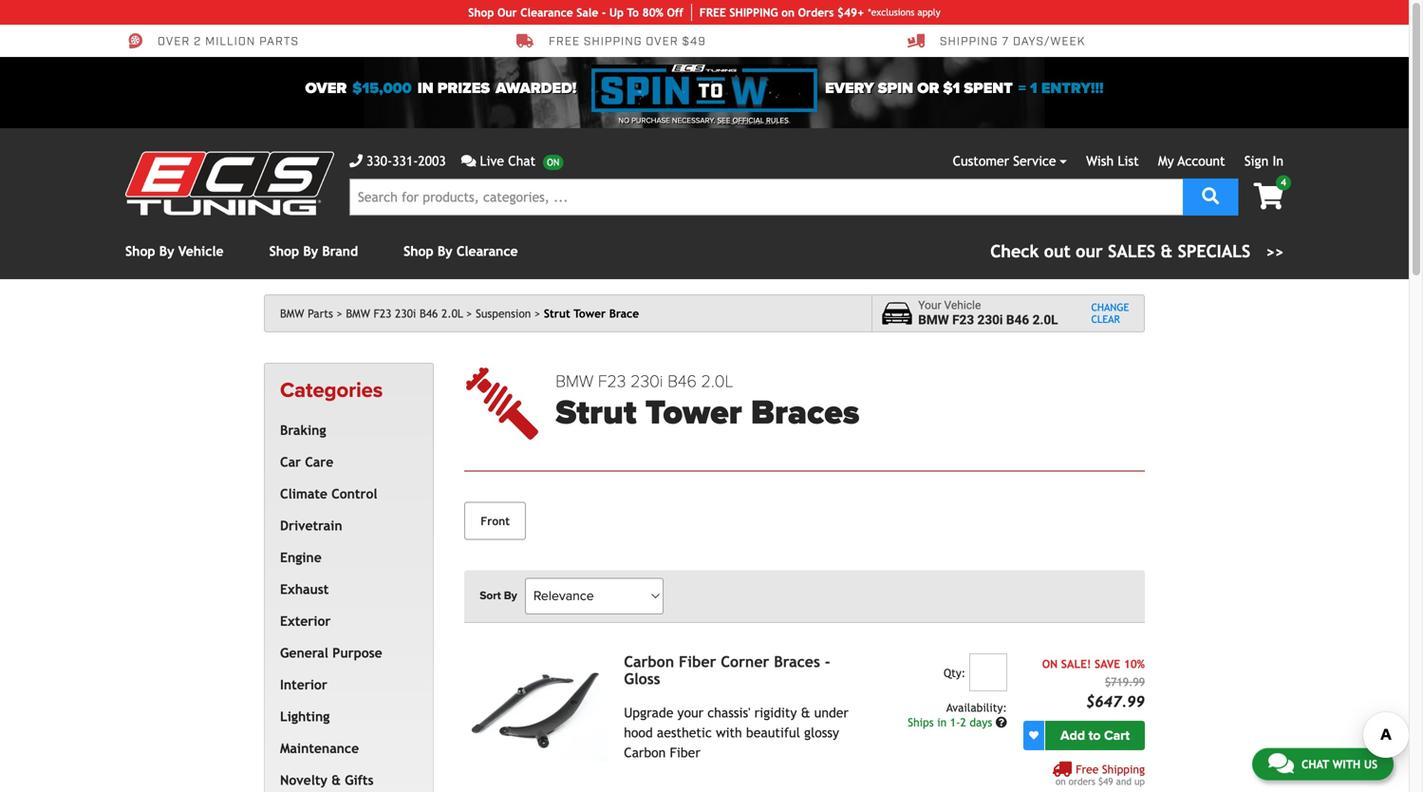 Task type: describe. For each thing, give the bounding box(es) containing it.
0 vertical spatial tower
[[574, 307, 606, 320]]

b46 for bmw f23 230i b46 2.0l strut tower braces
[[668, 371, 697, 392]]

on inside free shipping on orders $49 and up
[[1056, 776, 1066, 787]]

0 vertical spatial in
[[418, 79, 434, 97]]

maintenance link
[[276, 733, 414, 764]]

by for vehicle
[[159, 244, 174, 259]]

$1
[[944, 79, 961, 97]]

on
[[1043, 657, 1058, 670]]

f23 inside your vehicle bmw f23 230i b46 2.0l
[[953, 313, 975, 328]]

ships in 1-2 days
[[908, 716, 996, 729]]

& inside upgrade your chassis' rigidity & under hood aesthetic with beautiful glossy carbon fiber
[[801, 705, 811, 720]]

add
[[1061, 727, 1086, 744]]

clear
[[1092, 313, 1121, 325]]

$647.99
[[1087, 693, 1146, 710]]

braking
[[280, 423, 326, 438]]

bmw parts
[[280, 307, 333, 320]]

sale
[[577, 6, 599, 19]]

add to cart button
[[1046, 721, 1146, 750]]

bmw for bmw f23 230i b46 2.0l
[[346, 307, 370, 320]]

general purpose
[[280, 645, 383, 660]]

purchase
[[632, 116, 670, 125]]

every spin or $1 spent = 1 entry!!!
[[826, 79, 1104, 97]]

orders
[[799, 6, 834, 19]]

days
[[970, 716, 993, 729]]

with inside upgrade your chassis' rigidity & under hood aesthetic with beautiful glossy carbon fiber
[[716, 725, 743, 740]]

parts
[[259, 34, 299, 49]]

comments image
[[1269, 750, 1295, 773]]

shop our clearance sale - up to 80% off link
[[469, 4, 692, 21]]

f23 for bmw f23 230i b46 2.0l
[[374, 307, 392, 320]]

shop for shop by vehicle
[[125, 244, 155, 259]]

1 vertical spatial 2
[[961, 716, 967, 729]]

necessary.
[[672, 116, 716, 125]]

.
[[789, 116, 791, 125]]

car
[[280, 454, 301, 470]]

general
[[280, 645, 329, 660]]

- for braces
[[825, 653, 831, 670]]

230i for bmw f23 230i b46 2.0l
[[395, 307, 416, 320]]

our
[[498, 6, 517, 19]]

10%
[[1124, 657, 1146, 670]]

change link
[[1092, 302, 1130, 313]]

carbon inside upgrade your chassis' rigidity & under hood aesthetic with beautiful glossy carbon fiber
[[624, 745, 666, 760]]

apply
[[918, 7, 941, 18]]

specials
[[1178, 241, 1251, 261]]

clearance for by
[[457, 244, 518, 259]]

spin
[[878, 79, 914, 97]]

save
[[1095, 657, 1121, 670]]

sales
[[1109, 241, 1156, 261]]

bmw f23 230i b46 2.0l link
[[346, 307, 473, 320]]

live chat
[[480, 153, 536, 169]]

us
[[1365, 756, 1378, 769]]

exhaust link
[[276, 574, 414, 605]]

suspension
[[476, 307, 531, 320]]

novelty & gifts link
[[276, 764, 414, 792]]

car care link
[[276, 446, 414, 478]]

& for gifts
[[332, 773, 341, 788]]

no purchase necessary. see official rules .
[[619, 116, 791, 125]]

over
[[646, 34, 679, 49]]

vehicle inside your vehicle bmw f23 230i b46 2.0l
[[945, 299, 982, 312]]

carbon fiber corner braces - gloss link
[[624, 653, 831, 687]]

bmw parts link
[[280, 307, 343, 320]]

4
[[1281, 177, 1287, 188]]

0 vertical spatial strut
[[544, 307, 571, 320]]

orders
[[1069, 776, 1096, 787]]

drivetrain
[[280, 518, 343, 533]]

2003
[[418, 153, 446, 169]]

carbon fiber corner braces - gloss
[[624, 653, 831, 687]]

lighting
[[280, 709, 330, 724]]

your
[[678, 705, 704, 720]]

rigidity
[[755, 705, 797, 720]]

$719.99
[[1106, 675, 1146, 688]]

fiber inside upgrade your chassis' rigidity & under hood aesthetic with beautiful glossy carbon fiber
[[670, 745, 701, 760]]

service
[[1014, 153, 1057, 169]]

category navigation element
[[264, 363, 434, 792]]

sign in
[[1245, 153, 1284, 169]]

to
[[627, 6, 639, 19]]

over 2 million parts
[[158, 34, 299, 49]]

exterior link
[[276, 605, 414, 637]]

your
[[919, 299, 942, 312]]

hood
[[624, 725, 653, 740]]

see
[[718, 116, 731, 125]]

7
[[1003, 34, 1010, 49]]

drivetrain link
[[276, 510, 414, 542]]

add to cart
[[1061, 727, 1130, 744]]

live chat link
[[461, 151, 564, 171]]

purpose
[[333, 645, 383, 660]]

beautiful
[[747, 725, 801, 740]]

strut inside 'bmw f23 230i b46 2.0l strut tower braces'
[[556, 392, 637, 433]]

230i inside your vehicle bmw f23 230i b46 2.0l
[[978, 313, 1004, 328]]

my account link
[[1159, 153, 1226, 169]]

1
[[1031, 79, 1038, 97]]

free for shipping
[[1076, 763, 1099, 776]]

maintenance
[[280, 741, 359, 756]]

chat with us link
[[1253, 747, 1394, 779]]

question circle image
[[996, 716, 1008, 728]]

general purpose link
[[276, 637, 414, 669]]

sale!
[[1062, 657, 1092, 670]]

bmw inside your vehicle bmw f23 230i b46 2.0l
[[919, 313, 950, 328]]

climate control link
[[276, 478, 414, 510]]

shop for shop our clearance sale - up to 80% off
[[469, 6, 494, 19]]

climate
[[280, 486, 328, 501]]

official
[[733, 116, 765, 125]]

230i for bmw f23 230i b46 2.0l strut tower braces
[[631, 371, 664, 392]]

add to wish list image
[[1030, 731, 1039, 740]]

aesthetic
[[657, 725, 712, 740]]

exterior
[[280, 613, 331, 629]]

upgrade your chassis' rigidity & under hood aesthetic with beautiful glossy carbon fiber
[[624, 705, 849, 760]]

2.0l for bmw f23 230i b46 2.0l strut tower braces
[[702, 371, 734, 392]]

2.0l inside your vehicle bmw f23 230i b46 2.0l
[[1033, 313, 1059, 328]]

front link
[[465, 502, 526, 540]]

novelty
[[280, 773, 328, 788]]

categories
[[280, 378, 383, 403]]

free shipping over $49 link
[[517, 32, 706, 49]]

ships
[[908, 716, 934, 729]]

gloss
[[624, 670, 661, 687]]

shop by brand
[[269, 244, 358, 259]]

front
[[481, 514, 510, 528]]

shipping inside free shipping on orders $49 and up
[[1103, 763, 1146, 776]]



Task type: locate. For each thing, give the bounding box(es) containing it.
& left the gifts
[[332, 773, 341, 788]]

fiber left corner
[[679, 653, 717, 670]]

bmw down your
[[919, 313, 950, 328]]

availability:
[[947, 701, 1008, 714]]

brace
[[610, 307, 639, 320]]

2
[[194, 34, 202, 49], [961, 716, 967, 729]]

novelty & gifts
[[280, 773, 374, 788]]

1 horizontal spatial $49
[[1099, 776, 1114, 787]]

bmw f23 230i b46 2.0l
[[346, 307, 463, 320]]

chat with us
[[1302, 756, 1378, 769]]

- for sale
[[602, 6, 606, 19]]

1 vertical spatial with
[[1333, 756, 1361, 769]]

and
[[1117, 776, 1132, 787]]

1 horizontal spatial vehicle
[[945, 299, 982, 312]]

carbon inside "carbon fiber corner braces - gloss"
[[624, 653, 675, 670]]

0 vertical spatial 2
[[194, 34, 202, 49]]

0 vertical spatial fiber
[[679, 653, 717, 670]]

under
[[815, 705, 849, 720]]

$49+
[[838, 6, 865, 19]]

0 horizontal spatial in
[[418, 79, 434, 97]]

over 2 million parts link
[[125, 32, 299, 49]]

live
[[480, 153, 504, 169]]

$49 left and
[[1099, 776, 1114, 787]]

climate control
[[280, 486, 378, 501]]

& for specials
[[1161, 241, 1173, 261]]

& right sales
[[1161, 241, 1173, 261]]

chassis'
[[708, 705, 751, 720]]

2 horizontal spatial 230i
[[978, 313, 1004, 328]]

by up bmw f23 230i b46 2.0l link
[[438, 244, 453, 259]]

1 vertical spatial on
[[1056, 776, 1066, 787]]

0 vertical spatial braces
[[751, 392, 860, 433]]

0 horizontal spatial f23
[[374, 307, 392, 320]]

shipping inside "link"
[[940, 34, 999, 49]]

vehicle right your
[[945, 299, 982, 312]]

over left $15,000
[[305, 79, 347, 97]]

lighting link
[[276, 701, 414, 733]]

1 horizontal spatial in
[[938, 716, 947, 729]]

engine link
[[276, 542, 414, 574]]

0 vertical spatial chat
[[508, 153, 536, 169]]

bmw
[[280, 307, 304, 320], [346, 307, 370, 320], [919, 313, 950, 328], [556, 371, 594, 392]]

0 horizontal spatial with
[[716, 725, 743, 740]]

up
[[610, 6, 624, 19]]

0 vertical spatial clearance
[[521, 6, 573, 19]]

with left us
[[1333, 756, 1361, 769]]

sign
[[1245, 153, 1269, 169]]

in left the prizes
[[418, 79, 434, 97]]

1 horizontal spatial 230i
[[631, 371, 664, 392]]

1 vertical spatial clearance
[[457, 244, 518, 259]]

qty:
[[944, 666, 966, 679]]

1 vertical spatial shipping
[[1103, 763, 1146, 776]]

1 vertical spatial $49
[[1099, 776, 1114, 787]]

phone image
[[350, 154, 363, 168]]

chat right comments icon
[[1302, 756, 1330, 769]]

2 vertical spatial &
[[332, 773, 341, 788]]

=
[[1019, 79, 1027, 97]]

by right sort
[[504, 589, 518, 603]]

over inside over 2 million parts link
[[158, 34, 190, 49]]

2.0l inside 'bmw f23 230i b46 2.0l strut tower braces'
[[702, 371, 734, 392]]

carbon down hood
[[624, 745, 666, 760]]

bmw for bmw parts
[[280, 307, 304, 320]]

80%
[[643, 6, 664, 19]]

strut tower brace
[[544, 307, 639, 320]]

shop for shop by brand
[[269, 244, 299, 259]]

carbon up the upgrade
[[624, 653, 675, 670]]

2 carbon from the top
[[624, 745, 666, 760]]

2 horizontal spatial f23
[[953, 313, 975, 328]]

search image
[[1203, 188, 1220, 205]]

clearance up the suspension
[[457, 244, 518, 259]]

over for over $15,000 in prizes
[[305, 79, 347, 97]]

0 horizontal spatial &
[[332, 773, 341, 788]]

2 left million
[[194, 34, 202, 49]]

0 horizontal spatial vehicle
[[178, 244, 224, 259]]

1 vertical spatial over
[[305, 79, 347, 97]]

tower inside 'bmw f23 230i b46 2.0l strut tower braces'
[[646, 392, 743, 433]]

1 vertical spatial vehicle
[[945, 299, 982, 312]]

0 horizontal spatial b46
[[420, 307, 438, 320]]

b46 inside 'bmw f23 230i b46 2.0l strut tower braces'
[[668, 371, 697, 392]]

2.0l for bmw f23 230i b46 2.0l
[[442, 307, 463, 320]]

0 horizontal spatial 2
[[194, 34, 202, 49]]

free inside free shipping on orders $49 and up
[[1076, 763, 1099, 776]]

change
[[1092, 302, 1130, 313]]

0 horizontal spatial free
[[549, 34, 580, 49]]

0 vertical spatial over
[[158, 34, 190, 49]]

by left the brand
[[303, 244, 318, 259]]

1 horizontal spatial over
[[305, 79, 347, 97]]

free down shop our clearance sale - up to 80% off
[[549, 34, 580, 49]]

1 vertical spatial &
[[801, 705, 811, 720]]

with down chassis'
[[716, 725, 743, 740]]

1 horizontal spatial b46
[[668, 371, 697, 392]]

1 vertical spatial carbon
[[624, 745, 666, 760]]

fiber down the aesthetic
[[670, 745, 701, 760]]

up
[[1135, 776, 1146, 787]]

1 horizontal spatial -
[[825, 653, 831, 670]]

1 horizontal spatial tower
[[646, 392, 743, 433]]

0 horizontal spatial on
[[782, 6, 795, 19]]

free shipping on orders $49 and up
[[1056, 763, 1146, 787]]

brand
[[322, 244, 358, 259]]

0 vertical spatial shipping
[[940, 34, 999, 49]]

0 vertical spatial $49
[[682, 34, 706, 49]]

comments image
[[461, 154, 476, 168]]

interior
[[280, 677, 328, 692]]

0 vertical spatial with
[[716, 725, 743, 740]]

shop by clearance
[[404, 244, 518, 259]]

0 horizontal spatial tower
[[574, 307, 606, 320]]

0 horizontal spatial chat
[[508, 153, 536, 169]]

1 vertical spatial strut
[[556, 392, 637, 433]]

0 vertical spatial on
[[782, 6, 795, 19]]

0 horizontal spatial 230i
[[395, 307, 416, 320]]

every
[[826, 79, 875, 97]]

my
[[1159, 153, 1175, 169]]

clearance for our
[[521, 6, 573, 19]]

0 vertical spatial carbon
[[624, 653, 675, 670]]

days/week
[[1013, 34, 1086, 49]]

tower
[[574, 307, 606, 320], [646, 392, 743, 433]]

no
[[619, 116, 630, 125]]

1 horizontal spatial free
[[1076, 763, 1099, 776]]

0 horizontal spatial $49
[[682, 34, 706, 49]]

0 horizontal spatial clearance
[[457, 244, 518, 259]]

shop by brand link
[[269, 244, 358, 259]]

braking link
[[276, 414, 414, 446]]

vehicle down ecs tuning image
[[178, 244, 224, 259]]

upgrade
[[624, 705, 674, 720]]

1 horizontal spatial shipping
[[1103, 763, 1146, 776]]

Search text field
[[350, 179, 1184, 216]]

$49 inside free shipping on orders $49 and up
[[1099, 776, 1114, 787]]

shop by vehicle
[[125, 244, 224, 259]]

bmw down the strut tower brace
[[556, 371, 594, 392]]

shopping cart image
[[1254, 183, 1284, 209]]

on sale!                         save 10% $719.99 $647.99
[[1043, 657, 1146, 710]]

shop inside shop our clearance sale - up to 80% off link
[[469, 6, 494, 19]]

shop by clearance link
[[404, 244, 518, 259]]

- up 'under' on the right of the page
[[825, 653, 831, 670]]

free for shipping
[[549, 34, 580, 49]]

wish
[[1087, 153, 1114, 169]]

0 horizontal spatial over
[[158, 34, 190, 49]]

0 vertical spatial free
[[549, 34, 580, 49]]

1 vertical spatial in
[[938, 716, 947, 729]]

chat right live
[[508, 153, 536, 169]]

list
[[1118, 153, 1140, 169]]

1 vertical spatial braces
[[774, 653, 821, 670]]

1 horizontal spatial 2
[[961, 716, 967, 729]]

car care
[[280, 454, 334, 470]]

engine
[[280, 550, 322, 565]]

clear link
[[1092, 313, 1130, 325]]

chat
[[508, 153, 536, 169], [1302, 756, 1330, 769]]

braces inside 'bmw f23 230i b46 2.0l strut tower braces'
[[751, 392, 860, 433]]

2 horizontal spatial b46
[[1007, 313, 1030, 328]]

sign in link
[[1245, 153, 1284, 169]]

1 horizontal spatial on
[[1056, 776, 1066, 787]]

& up glossy
[[801, 705, 811, 720]]

by
[[159, 244, 174, 259], [303, 244, 318, 259], [438, 244, 453, 259], [504, 589, 518, 603]]

ecs tuning 'spin to win' contest logo image
[[592, 65, 818, 112]]

0 horizontal spatial 2.0l
[[442, 307, 463, 320]]

1 vertical spatial free
[[1076, 763, 1099, 776]]

wish list link
[[1087, 153, 1140, 169]]

sort by
[[480, 589, 518, 603]]

2 inside over 2 million parts link
[[194, 34, 202, 49]]

es#4040072 - 028148tms09kt - carbon fiber corner braces - gloss - upgrade your chassis' rigidity & under hood aesthetic with beautiful glossy carbon fiber - turner motorsport - bmw image
[[465, 653, 609, 762]]

1 vertical spatial fiber
[[670, 745, 701, 760]]

braces
[[751, 392, 860, 433], [774, 653, 821, 670]]

ecs tuning image
[[125, 152, 334, 215]]

*exclusions
[[868, 7, 915, 18]]

over
[[158, 34, 190, 49], [305, 79, 347, 97]]

free down to
[[1076, 763, 1099, 776]]

entry!!!
[[1042, 79, 1104, 97]]

over left million
[[158, 34, 190, 49]]

on right ping
[[782, 6, 795, 19]]

1-
[[951, 716, 961, 729]]

None number field
[[970, 653, 1008, 691]]

in left 1-
[[938, 716, 947, 729]]

bmw left parts
[[280, 307, 304, 320]]

0 horizontal spatial -
[[602, 6, 606, 19]]

spent
[[964, 79, 1013, 97]]

230i inside 'bmw f23 230i b46 2.0l strut tower braces'
[[631, 371, 664, 392]]

shop
[[469, 6, 494, 19], [125, 244, 155, 259], [269, 244, 299, 259], [404, 244, 434, 259]]

or
[[918, 79, 940, 97]]

shipping down the cart
[[1103, 763, 1146, 776]]

bmw right parts
[[346, 307, 370, 320]]

braces inside "carbon fiber corner braces - gloss"
[[774, 653, 821, 670]]

customer
[[953, 153, 1010, 169]]

$49 right over
[[682, 34, 706, 49]]

by for clearance
[[438, 244, 453, 259]]

shipping 7 days/week
[[940, 34, 1086, 49]]

shipping 7 days/week link
[[908, 32, 1086, 49]]

glossy
[[805, 725, 840, 740]]

by down ecs tuning image
[[159, 244, 174, 259]]

to
[[1089, 727, 1101, 744]]

1 vertical spatial chat
[[1302, 756, 1330, 769]]

b46 inside your vehicle bmw f23 230i b46 2.0l
[[1007, 313, 1030, 328]]

clearance
[[521, 6, 573, 19], [457, 244, 518, 259]]

2 left days
[[961, 716, 967, 729]]

1 vertical spatial tower
[[646, 392, 743, 433]]

fiber
[[679, 653, 717, 670], [670, 745, 701, 760]]

- inside "carbon fiber corner braces - gloss"
[[825, 653, 831, 670]]

2 horizontal spatial 2.0l
[[1033, 313, 1059, 328]]

f23 inside 'bmw f23 230i b46 2.0l strut tower braces'
[[598, 371, 626, 392]]

f23 for bmw f23 230i b46 2.0l strut tower braces
[[598, 371, 626, 392]]

over for over 2 million parts
[[158, 34, 190, 49]]

clearance right our at the top left of page
[[521, 6, 573, 19]]

rules
[[767, 116, 789, 125]]

1 horizontal spatial f23
[[598, 371, 626, 392]]

1 vertical spatial -
[[825, 653, 831, 670]]

230i
[[395, 307, 416, 320], [978, 313, 1004, 328], [631, 371, 664, 392]]

customer service button
[[953, 151, 1068, 171]]

0 horizontal spatial shipping
[[940, 34, 999, 49]]

shipping left "7"
[[940, 34, 999, 49]]

bmw for bmw f23 230i b46 2.0l strut tower braces
[[556, 371, 594, 392]]

1 horizontal spatial with
[[1333, 756, 1361, 769]]

gifts
[[345, 773, 374, 788]]

331-
[[392, 153, 418, 169]]

clearance inside shop our clearance sale - up to 80% off link
[[521, 6, 573, 19]]

free ship ping on orders $49+ *exclusions apply
[[700, 6, 941, 19]]

0 vertical spatial vehicle
[[178, 244, 224, 259]]

fiber inside "carbon fiber corner braces - gloss"
[[679, 653, 717, 670]]

1 horizontal spatial &
[[801, 705, 811, 720]]

by for brand
[[303, 244, 318, 259]]

b46
[[420, 307, 438, 320], [1007, 313, 1030, 328], [668, 371, 697, 392]]

1 horizontal spatial chat
[[1302, 756, 1330, 769]]

0 vertical spatial &
[[1161, 241, 1173, 261]]

sort
[[480, 589, 501, 603]]

2 horizontal spatial &
[[1161, 241, 1173, 261]]

shop for shop by clearance
[[404, 244, 434, 259]]

1 carbon from the top
[[624, 653, 675, 670]]

on left orders
[[1056, 776, 1066, 787]]

- left up
[[602, 6, 606, 19]]

suspension link
[[476, 307, 541, 320]]

account
[[1178, 153, 1226, 169]]

& inside 'category navigation' element
[[332, 773, 341, 788]]

0 vertical spatial -
[[602, 6, 606, 19]]

1 horizontal spatial 2.0l
[[702, 371, 734, 392]]

b46 for bmw f23 230i b46 2.0l
[[420, 307, 438, 320]]

bmw inside 'bmw f23 230i b46 2.0l strut tower braces'
[[556, 371, 594, 392]]

1 horizontal spatial clearance
[[521, 6, 573, 19]]

exhaust
[[280, 582, 329, 597]]



Task type: vqa. For each thing, say whether or not it's contained in the screenshot.
the Add
yes



